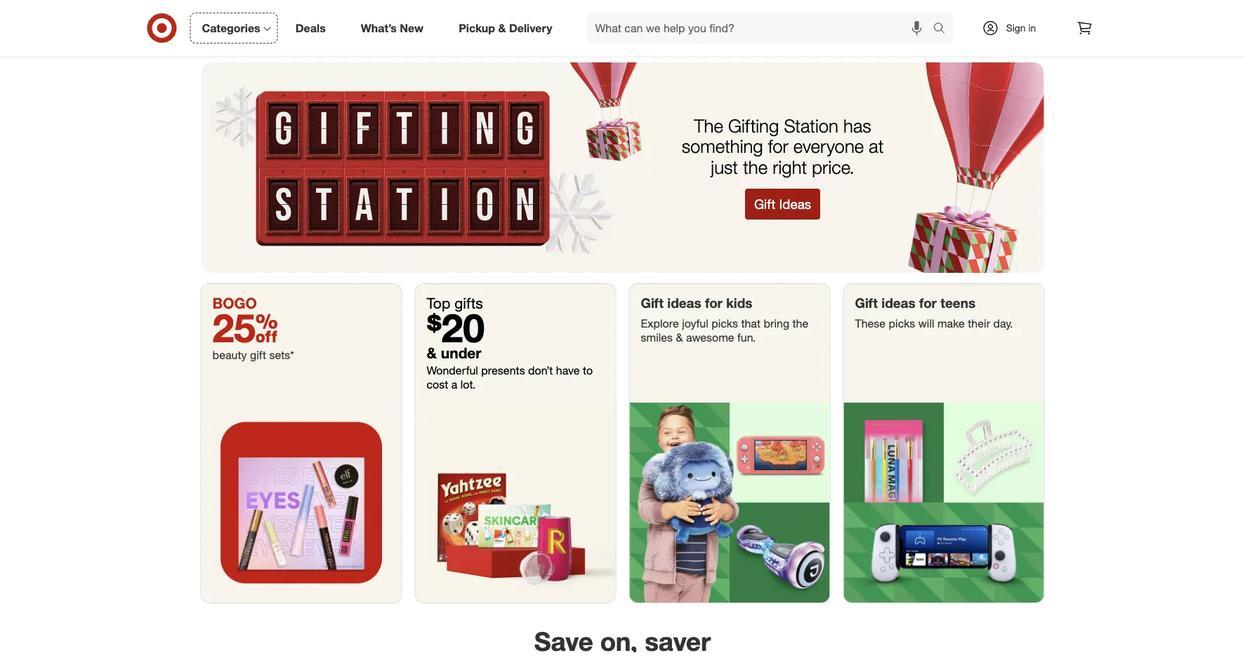 Task type: locate. For each thing, give the bounding box(es) containing it.
3 add to cart from the left
[[814, 7, 859, 17]]

deals link
[[283, 13, 343, 44]]

0 horizontal spatial picks
[[712, 318, 738, 331]]

ideas
[[779, 196, 811, 212]]

2 horizontal spatial &
[[676, 332, 683, 345]]

2 add from the left
[[675, 7, 691, 17]]

add to cart for 3rd the add to cart button from left
[[814, 7, 859, 17]]

gift up these
[[855, 296, 878, 312]]

add to cart button
[[226, 1, 340, 23], [641, 1, 755, 23], [780, 1, 893, 23], [918, 1, 1031, 23]]

sign in link
[[970, 13, 1058, 44]]

for left kids
[[705, 296, 723, 312]]

ideas inside the gift ideas for kids explore joyful picks that bring the smiles & awesome fun.
[[667, 296, 701, 312]]

for for gift ideas for teens
[[919, 296, 937, 312]]

the inside the gifting station has something for everyone at just the right price.
[[743, 156, 768, 178]]

for
[[768, 136, 788, 158], [705, 296, 723, 312], [919, 296, 937, 312]]

pickup & delivery link
[[447, 13, 570, 44]]

add for 1st the add to cart button from the right
[[952, 7, 968, 17]]

& up wonderful
[[427, 344, 437, 362]]

gift
[[754, 196, 775, 212], [641, 296, 664, 312], [855, 296, 878, 312]]

&
[[498, 21, 506, 35], [676, 332, 683, 345], [427, 344, 437, 362]]

for inside gift ideas for teens these picks will make their day.
[[919, 296, 937, 312]]

0 horizontal spatial gift
[[641, 296, 664, 312]]

just
[[711, 156, 738, 178]]

will
[[918, 318, 934, 331]]

1 ideas from the left
[[667, 296, 701, 312]]

teens
[[940, 296, 976, 312]]

2 cart from the left
[[704, 7, 721, 17]]

picks
[[712, 318, 738, 331], [889, 318, 915, 331]]

for up will
[[919, 296, 937, 312]]

gift up explore
[[641, 296, 664, 312]]

& down joyful
[[676, 332, 683, 345]]

1 vertical spatial the
[[792, 318, 808, 331]]

1 horizontal spatial the
[[792, 318, 808, 331]]

& right pickup
[[498, 21, 506, 35]]

these
[[855, 318, 886, 331]]

0 horizontal spatial ideas
[[667, 296, 701, 312]]

the
[[743, 156, 768, 178], [792, 318, 808, 331]]

3 add from the left
[[814, 7, 830, 17]]

top
[[427, 294, 450, 312]]

kids
[[726, 296, 752, 312]]

ideas
[[667, 296, 701, 312], [881, 296, 915, 312]]

picks left will
[[889, 318, 915, 331]]

for left 'everyone'
[[768, 136, 788, 158]]

gift inside the gift ideas button
[[754, 196, 775, 212]]

0 horizontal spatial &
[[427, 344, 437, 362]]

that
[[741, 318, 760, 331]]

ideas up these
[[881, 296, 915, 312]]

what's new
[[361, 21, 424, 35]]

1 horizontal spatial for
[[768, 136, 788, 158]]

ideas up joyful
[[667, 296, 701, 312]]

to inside wonderful presents don't have to cost a lot.
[[583, 364, 593, 378]]

1 horizontal spatial picks
[[889, 318, 915, 331]]

2 horizontal spatial for
[[919, 296, 937, 312]]

bogo
[[212, 294, 257, 312]]

gifts
[[454, 294, 483, 312]]

what's new link
[[349, 13, 441, 44]]

1 horizontal spatial &
[[498, 21, 506, 35]]

add to cart
[[260, 7, 306, 17], [675, 7, 721, 17], [814, 7, 859, 17], [952, 7, 997, 17]]

the right the bring
[[792, 318, 808, 331]]

the inside the gift ideas for kids explore joyful picks that bring the smiles & awesome fun.
[[792, 318, 808, 331]]

in
[[1028, 22, 1036, 34]]

1 horizontal spatial gift
[[754, 196, 775, 212]]

add to cart for 1st the add to cart button from the right
[[952, 7, 997, 17]]

1 add to cart from the left
[[260, 7, 306, 17]]

0 horizontal spatial for
[[705, 296, 723, 312]]

picks up awesome
[[712, 318, 738, 331]]

4 add from the left
[[952, 7, 968, 17]]

beauty gift sets*
[[212, 349, 294, 362]]

something
[[682, 136, 763, 158]]

has
[[843, 115, 871, 137]]

delivery
[[509, 21, 552, 35]]

0 horizontal spatial the
[[743, 156, 768, 178]]

wonderful
[[427, 364, 478, 378]]

don't
[[528, 364, 553, 378]]

& inside the gift ideas for kids explore joyful picks that bring the smiles & awesome fun.
[[676, 332, 683, 345]]

2 picks from the left
[[889, 318, 915, 331]]

gift
[[250, 349, 266, 362]]

carousel region
[[201, 0, 1044, 63]]

to
[[279, 7, 287, 17], [694, 7, 702, 17], [832, 7, 840, 17], [970, 7, 978, 17], [583, 364, 593, 378]]

2 ideas from the left
[[881, 296, 915, 312]]

joyful
[[682, 318, 708, 331]]

bring
[[764, 318, 789, 331]]

what's
[[361, 21, 397, 35]]

deals
[[295, 21, 326, 35]]

the right just
[[743, 156, 768, 178]]

gift inside gift ideas for teens these picks will make their day.
[[855, 296, 878, 312]]

gift left ideas on the right top of the page
[[754, 196, 775, 212]]

4 add to cart from the left
[[952, 7, 997, 17]]

1 horizontal spatial ideas
[[881, 296, 915, 312]]

& under
[[427, 344, 481, 362]]

add for 3rd the add to cart button from left
[[814, 7, 830, 17]]

2 add to cart from the left
[[675, 7, 721, 17]]

gift inside the gift ideas for kids explore joyful picks that bring the smiles & awesome fun.
[[641, 296, 664, 312]]

0 vertical spatial the
[[743, 156, 768, 178]]

sets*
[[269, 349, 294, 362]]

the for just
[[743, 156, 768, 178]]

lot.
[[461, 378, 476, 392]]

ideas inside gift ideas for teens these picks will make their day.
[[881, 296, 915, 312]]

add to cart for third the add to cart button from right
[[675, 7, 721, 17]]

the
[[694, 115, 723, 137]]

picks inside the gift ideas for kids explore joyful picks that bring the smiles & awesome fun.
[[712, 318, 738, 331]]

cart
[[289, 7, 306, 17], [704, 7, 721, 17], [843, 7, 859, 17], [981, 7, 997, 17]]

1 add from the left
[[260, 7, 276, 17]]

2 horizontal spatial gift
[[855, 296, 878, 312]]

for inside the gift ideas for kids explore joyful picks that bring the smiles & awesome fun.
[[705, 296, 723, 312]]

1 picks from the left
[[712, 318, 738, 331]]

ideas for kids
[[667, 296, 701, 312]]

categories link
[[190, 13, 278, 44]]

4 add to cart button from the left
[[918, 1, 1031, 23]]

add
[[260, 7, 276, 17], [675, 7, 691, 17], [814, 7, 830, 17], [952, 7, 968, 17]]



Task type: describe. For each thing, give the bounding box(es) containing it.
under
[[441, 344, 481, 362]]

for for gift ideas for kids
[[705, 296, 723, 312]]

pickup
[[459, 21, 495, 35]]

make
[[937, 318, 965, 331]]

the for bring
[[792, 318, 808, 331]]

$20
[[427, 304, 485, 352]]

everyone
[[793, 136, 864, 158]]

gift ideas for teens these picks will make their day.
[[855, 296, 1013, 331]]

ideas for teens
[[881, 296, 915, 312]]

day.
[[993, 318, 1013, 331]]

sign
[[1006, 22, 1026, 34]]

fun.
[[737, 332, 756, 345]]

the gifting station has something for everyone at just the right price.
[[682, 115, 884, 178]]

add to cart for fourth the add to cart button from right
[[260, 7, 306, 17]]

new
[[400, 21, 424, 35]]

right
[[773, 156, 807, 178]]

2 add to cart button from the left
[[641, 1, 755, 23]]

cost
[[427, 378, 448, 392]]

4 cart from the left
[[981, 7, 997, 17]]

gift for gift ideas for kids explore joyful picks that bring the smiles & awesome fun.
[[641, 296, 664, 312]]

station
[[784, 115, 838, 137]]

3 add to cart button from the left
[[780, 1, 893, 23]]

beauty
[[212, 349, 247, 362]]

add for third the add to cart button from right
[[675, 7, 691, 17]]

gift ideas for kids explore joyful picks that bring the smiles & awesome fun.
[[641, 296, 808, 345]]

25
[[212, 304, 278, 352]]

search button
[[927, 13, 960, 46]]

gift ideas button
[[745, 189, 820, 220]]

presents
[[481, 364, 525, 378]]

gifting
[[728, 115, 779, 137]]

a
[[451, 378, 457, 392]]

smiles
[[641, 332, 673, 345]]

for inside the gifting station has something for everyone at just the right price.
[[768, 136, 788, 158]]

price.
[[812, 156, 854, 178]]

have
[[556, 364, 580, 378]]

sign in
[[1006, 22, 1036, 34]]

gift for gift ideas for teens these picks will make their day.
[[855, 296, 878, 312]]

3 cart from the left
[[843, 7, 859, 17]]

at
[[869, 136, 884, 158]]

gift for gift ideas
[[754, 196, 775, 212]]

top gifts
[[427, 294, 483, 312]]

search
[[927, 23, 960, 36]]

1 add to cart button from the left
[[226, 1, 340, 23]]

wonderful presents don't have to cost a lot.
[[427, 364, 593, 392]]

What can we help you find? suggestions appear below search field
[[587, 13, 936, 44]]

awesome
[[686, 332, 734, 345]]

add for fourth the add to cart button from right
[[260, 7, 276, 17]]

categories
[[202, 21, 260, 35]]

1 cart from the left
[[289, 7, 306, 17]]

pickup & delivery
[[459, 21, 552, 35]]

gift ideas
[[754, 196, 811, 212]]

their
[[968, 318, 990, 331]]

explore
[[641, 318, 679, 331]]

picks inside gift ideas for teens these picks will make their day.
[[889, 318, 915, 331]]



Task type: vqa. For each thing, say whether or not it's contained in the screenshot.
"up" to the right
no



